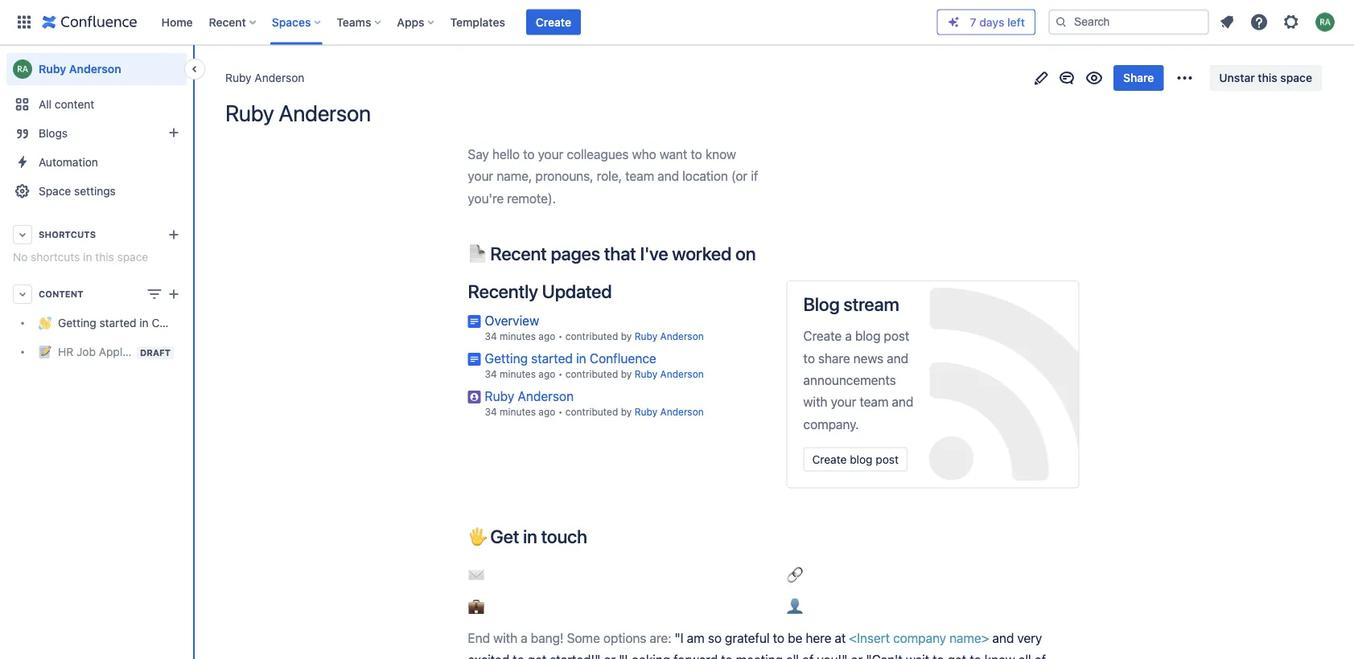 Task type: vqa. For each thing, say whether or not it's contained in the screenshot.
Home link
yes



Task type: locate. For each thing, give the bounding box(es) containing it.
by up getting started in confluence 34 minutes ago • contributed by ruby anderson
[[621, 331, 632, 342]]

1 vertical spatial started
[[531, 351, 573, 366]]

1 contributed from the top
[[566, 331, 618, 342]]

with up excited
[[493, 631, 518, 646]]

• inside getting started in confluence 34 minutes ago • contributed by ruby anderson
[[558, 369, 563, 380]]

by inside getting started in confluence 34 minutes ago • contributed by ruby anderson
[[621, 369, 632, 380]]

1 vertical spatial getting started in confluence link
[[485, 351, 657, 366]]

copy image
[[754, 243, 774, 263], [586, 527, 605, 546]]

announcements
[[804, 373, 896, 388]]

in down shortcuts dropdown button
[[83, 251, 92, 264]]

1 by from the top
[[621, 331, 632, 342]]

34 inside the ruby anderson 34 minutes ago • contributed by ruby anderson
[[485, 407, 497, 418]]

settings icon image
[[1282, 12, 1301, 32]]

getting up the 'job'
[[58, 317, 96, 330]]

contributed
[[566, 331, 618, 342], [566, 369, 618, 380], [566, 407, 618, 418]]

3 ago from the top
[[539, 407, 556, 418]]

your down say
[[468, 169, 493, 184]]

this right unstar
[[1258, 71, 1278, 85]]

create up share
[[804, 329, 842, 344]]

know down "name>"
[[985, 653, 1015, 660]]

1 vertical spatial getting
[[485, 351, 528, 366]]

tree containing getting started in confluence
[[6, 309, 211, 367]]

get down bang!
[[528, 653, 547, 660]]

2 vertical spatial 34
[[485, 407, 497, 418]]

unstar this space button
[[1210, 65, 1322, 91]]

contributed up getting started in confluence 34 minutes ago • contributed by ruby anderson
[[566, 331, 618, 342]]

0 horizontal spatial know
[[706, 146, 736, 162]]

forward
[[674, 653, 718, 660]]

on
[[736, 243, 756, 264]]

0 horizontal spatial team
[[625, 169, 654, 184]]

recent button
[[204, 9, 262, 35]]

ago inside the ruby anderson 34 minutes ago • contributed by ruby anderson
[[539, 407, 556, 418]]

remote).
[[507, 191, 556, 206]]

in inside getting started in confluence 34 minutes ago • contributed by ruby anderson
[[576, 351, 587, 366]]

ruby up all
[[39, 62, 66, 76]]

by up the ruby anderson 34 minutes ago • contributed by ruby anderson
[[621, 369, 632, 380]]

3 minutes from the top
[[500, 407, 536, 418]]

create inside the "global" element
[[536, 15, 571, 29]]

1 get from the left
[[528, 653, 547, 660]]

ruby inside overview 34 minutes ago • contributed by ruby anderson
[[635, 331, 658, 342]]

with
[[804, 395, 828, 410], [493, 631, 518, 646]]

automation link
[[6, 148, 187, 177]]

confluence image
[[42, 12, 137, 32], [42, 12, 137, 32]]

0 vertical spatial •
[[558, 331, 563, 342]]

banner
[[0, 0, 1354, 45]]

blog down the company.
[[850, 453, 873, 466]]

a inside the create a blog post to share news and announcements with your team and company.
[[845, 329, 852, 344]]

0 vertical spatial your
[[538, 146, 564, 162]]

2 get from the left
[[948, 653, 967, 660]]

2 vertical spatial ago
[[539, 407, 556, 418]]

space down shortcuts dropdown button
[[117, 251, 148, 264]]

overview 34 minutes ago • contributed by ruby anderson
[[485, 313, 704, 342]]

0 horizontal spatial all
[[786, 653, 799, 660]]

1 horizontal spatial confluence
[[590, 351, 657, 366]]

banner containing home
[[0, 0, 1354, 45]]

all content link
[[6, 90, 187, 119]]

started up hr job applicant - isaac
[[99, 317, 136, 330]]

0 vertical spatial this
[[1258, 71, 1278, 85]]

your up pronouns, at the left
[[538, 146, 564, 162]]

confluence inside space element
[[152, 317, 211, 330]]

1 horizontal spatial started
[[531, 351, 573, 366]]

3 34 from the top
[[485, 407, 497, 418]]

content
[[39, 289, 83, 300]]

team down the who
[[625, 169, 654, 184]]

ago inside getting started in confluence 34 minutes ago • contributed by ruby anderson
[[539, 369, 556, 380]]

1 horizontal spatial know
[[985, 653, 1015, 660]]

all down the very
[[1019, 653, 1031, 660]]

0 horizontal spatial space
[[117, 251, 148, 264]]

to right want
[[691, 146, 702, 162]]

1 vertical spatial a
[[521, 631, 528, 646]]

ruby
[[39, 62, 66, 76], [225, 71, 252, 85], [225, 100, 274, 126], [635, 331, 658, 342], [635, 369, 658, 380], [485, 389, 514, 404], [635, 407, 658, 418]]

0 horizontal spatial started
[[99, 317, 136, 330]]

ago down overview link on the left top of the page
[[539, 331, 556, 342]]

started inside getting started in confluence 34 minutes ago • contributed by ruby anderson
[[531, 351, 573, 366]]

3 by from the top
[[621, 407, 632, 418]]

recent up recently
[[490, 243, 547, 264]]

confluence
[[152, 317, 211, 330], [590, 351, 657, 366]]

2 34 from the top
[[485, 369, 497, 380]]

confluence for getting started in confluence
[[152, 317, 211, 330]]

• inside the ruby anderson 34 minutes ago • contributed by ruby anderson
[[558, 407, 563, 418]]

1 vertical spatial team
[[860, 395, 889, 410]]

0 vertical spatial started
[[99, 317, 136, 330]]

in right get
[[523, 526, 537, 548]]

Search field
[[1049, 9, 1210, 35]]

team inside the create a blog post to share news and announcements with your team and company.
[[860, 395, 889, 410]]

0 vertical spatial a
[[845, 329, 852, 344]]

0 horizontal spatial get
[[528, 653, 547, 660]]

started down overview 34 minutes ago • contributed by ruby anderson
[[531, 351, 573, 366]]

home link
[[157, 9, 198, 35]]

1 vertical spatial create
[[804, 329, 842, 344]]

that
[[604, 243, 636, 264]]

name>
[[950, 631, 989, 646]]

with inside the create a blog post to share news and announcements with your team and company.
[[804, 395, 828, 410]]

to right excited
[[513, 653, 524, 660]]

1 vertical spatial contributed
[[566, 369, 618, 380]]

ago down getting started in confluence 34 minutes ago • contributed by ruby anderson
[[539, 407, 556, 418]]

getting started in confluence link
[[6, 309, 211, 338], [485, 351, 657, 366]]

minutes inside getting started in confluence 34 minutes ago • contributed by ruby anderson
[[500, 369, 536, 380]]

settings
[[74, 185, 116, 198]]

2 vertical spatial contributed
[[566, 407, 618, 418]]

bang!
[[531, 631, 564, 646]]

started inside space element
[[99, 317, 136, 330]]

help icon image
[[1250, 12, 1269, 32]]

get
[[490, 526, 519, 548]]

0 horizontal spatial getting
[[58, 317, 96, 330]]

3 contributed from the top
[[566, 407, 618, 418]]

• up the ruby anderson 34 minutes ago • contributed by ruby anderson
[[558, 369, 563, 380]]

all content
[[39, 98, 94, 111]]

worked
[[672, 243, 732, 264]]

wait
[[906, 653, 930, 660]]

1 vertical spatial with
[[493, 631, 518, 646]]

1 vertical spatial know
[[985, 653, 1015, 660]]

2 vertical spatial create
[[812, 453, 847, 466]]

started for getting started in confluence
[[99, 317, 136, 330]]

1 horizontal spatial recent
[[490, 243, 547, 264]]

1 vertical spatial copy image
[[586, 527, 605, 546]]

to left be
[[773, 631, 785, 646]]

2 vertical spatial minutes
[[500, 407, 536, 418]]

blogs link
[[6, 119, 187, 148]]

contributed up the ruby anderson 34 minutes ago • contributed by ruby anderson
[[566, 369, 618, 380]]

34 inside getting started in confluence 34 minutes ago • contributed by ruby anderson
[[485, 369, 497, 380]]

contributed inside the ruby anderson 34 minutes ago • contributed by ruby anderson
[[566, 407, 618, 418]]

by
[[621, 331, 632, 342], [621, 369, 632, 380], [621, 407, 632, 418]]

ruby down recent dropdown button
[[225, 71, 252, 85]]

0 horizontal spatial copy image
[[586, 527, 605, 546]]

0 vertical spatial blog
[[855, 329, 881, 344]]

1 minutes from the top
[[500, 331, 536, 342]]

0 vertical spatial minutes
[[500, 331, 536, 342]]

0 vertical spatial getting
[[58, 317, 96, 330]]

1 vertical spatial your
[[468, 169, 493, 184]]

edit this page image
[[1032, 68, 1051, 88]]

confluence inside getting started in confluence 34 minutes ago • contributed by ruby anderson
[[590, 351, 657, 366]]

1 horizontal spatial get
[[948, 653, 967, 660]]

0 vertical spatial with
[[804, 395, 828, 410]]

0 vertical spatial confluence
[[152, 317, 211, 330]]

this down shortcuts dropdown button
[[95, 251, 114, 264]]

minutes inside the ruby anderson 34 minutes ago • contributed by ruby anderson
[[500, 407, 536, 418]]

your inside the create a blog post to share news and announcements with your team and company.
[[831, 395, 857, 410]]

2 ago from the top
[[539, 369, 556, 380]]

create inside button
[[812, 453, 847, 466]]

blog inside button
[[850, 453, 873, 466]]

confluence down overview 34 minutes ago • contributed by ruby anderson
[[590, 351, 657, 366]]

ruby up getting started in confluence 34 minutes ago • contributed by ruby anderson
[[635, 331, 658, 342]]

space
[[1281, 71, 1313, 85], [117, 251, 148, 264]]

2 vertical spatial your
[[831, 395, 857, 410]]

notification icon image
[[1218, 12, 1237, 32]]

recent right home
[[209, 15, 246, 29]]

1 vertical spatial 34
[[485, 369, 497, 380]]

getting inside getting started in confluence 34 minutes ago • contributed by ruby anderson
[[485, 351, 528, 366]]

colleagues
[[567, 146, 629, 162]]

2 vertical spatial •
[[558, 407, 563, 418]]

at
[[835, 631, 846, 646]]

all
[[39, 98, 52, 111]]

and very excited to get started!" or "looking forward to meeting all of you!" or "can't wait to get to know all o
[[468, 631, 1050, 660]]

and left the very
[[993, 631, 1014, 646]]

this
[[1258, 71, 1278, 85], [95, 251, 114, 264]]

in inside 'link'
[[140, 317, 149, 330]]

space settings link
[[6, 177, 187, 206]]

minutes inside overview 34 minutes ago • contributed by ruby anderson
[[500, 331, 536, 342]]

a up share
[[845, 329, 852, 344]]

or down options
[[604, 653, 616, 660]]

pages
[[551, 243, 600, 264]]

🖐 get in touch
[[468, 526, 587, 548]]

some
[[567, 631, 600, 646]]

0 horizontal spatial your
[[468, 169, 493, 184]]

share
[[818, 351, 850, 366]]

0 horizontal spatial recent
[[209, 15, 246, 29]]

1 horizontal spatial space
[[1281, 71, 1313, 85]]

0 vertical spatial space
[[1281, 71, 1313, 85]]

all left of
[[786, 653, 799, 660]]

teams
[[337, 15, 371, 29]]

1 horizontal spatial copy image
[[754, 243, 774, 263]]

contributed down getting started in confluence 34 minutes ago • contributed by ruby anderson
[[566, 407, 618, 418]]

and down want
[[658, 169, 679, 184]]

ruby up the ruby anderson 34 minutes ago • contributed by ruby anderson
[[635, 369, 658, 380]]

no shortcuts in this space
[[13, 251, 148, 264]]

and inside and very excited to get started!" or "looking forward to meeting all of you!" or "can't wait to get to know all o
[[993, 631, 1014, 646]]

getting down overview link on the left top of the page
[[485, 351, 528, 366]]

1 or from the left
[[604, 653, 616, 660]]

1 vertical spatial blog
[[850, 453, 873, 466]]

location
[[683, 169, 728, 184]]

grateful
[[725, 631, 770, 646]]

team down announcements
[[860, 395, 889, 410]]

0 vertical spatial recent
[[209, 15, 246, 29]]

• down getting started in confluence 34 minutes ago • contributed by ruby anderson
[[558, 407, 563, 418]]

shortcuts
[[31, 251, 80, 264]]

0 vertical spatial ago
[[539, 331, 556, 342]]

recently updated
[[468, 281, 612, 303]]

ruby anderson link inside space element
[[6, 53, 187, 85]]

2 contributed from the top
[[566, 369, 618, 380]]

a left bang!
[[521, 631, 528, 646]]

ruby anderson link
[[6, 53, 187, 85], [225, 70, 305, 86], [635, 331, 704, 342], [635, 369, 704, 380], [485, 389, 574, 404], [635, 407, 704, 418]]

1 34 from the top
[[485, 331, 497, 342]]

1 vertical spatial •
[[558, 369, 563, 380]]

1 horizontal spatial this
[[1258, 71, 1278, 85]]

blog up news
[[855, 329, 881, 344]]

job
[[76, 345, 96, 359]]

0 vertical spatial post
[[884, 329, 910, 344]]

0 horizontal spatial this
[[95, 251, 114, 264]]

or
[[604, 653, 616, 660], [851, 653, 863, 660]]

0 vertical spatial contributed
[[566, 331, 618, 342]]

blog
[[855, 329, 881, 344], [850, 453, 873, 466]]

1 vertical spatial this
[[95, 251, 114, 264]]

1 vertical spatial space
[[117, 251, 148, 264]]

confluence down create a page image
[[152, 317, 211, 330]]

know up location
[[706, 146, 736, 162]]

0 vertical spatial 34
[[485, 331, 497, 342]]

your
[[538, 146, 564, 162], [468, 169, 493, 184], [831, 395, 857, 410]]

space
[[39, 185, 71, 198]]

1 vertical spatial ago
[[539, 369, 556, 380]]

1 horizontal spatial or
[[851, 653, 863, 660]]

in down change view 'icon'
[[140, 317, 149, 330]]

contributed inside overview 34 minutes ago • contributed by ruby anderson
[[566, 331, 618, 342]]

global element
[[10, 0, 937, 45]]

1 vertical spatial minutes
[[500, 369, 536, 380]]

getting inside space element
[[58, 317, 96, 330]]

1 vertical spatial by
[[621, 369, 632, 380]]

premium icon image
[[948, 16, 961, 29]]

0 vertical spatial by
[[621, 331, 632, 342]]

to left share
[[804, 351, 815, 366]]

1 horizontal spatial with
[[804, 395, 828, 410]]

blogs
[[39, 127, 68, 140]]

tree
[[6, 309, 211, 367]]

2 by from the top
[[621, 369, 632, 380]]

0 vertical spatial team
[[625, 169, 654, 184]]

who
[[632, 146, 656, 162]]

1 vertical spatial post
[[876, 453, 899, 466]]

getting for getting started in confluence 34 minutes ago • contributed by ruby anderson
[[485, 351, 528, 366]]

ruby anderson inside space element
[[39, 62, 121, 76]]

or down <insert
[[851, 653, 863, 660]]

0 horizontal spatial a
[[521, 631, 528, 646]]

create down the company.
[[812, 453, 847, 466]]

to down "name>"
[[970, 653, 982, 660]]

0 horizontal spatial confluence
[[152, 317, 211, 330]]

getting started in confluence link up hr job applicant - isaac
[[6, 309, 211, 338]]

<insert
[[849, 631, 890, 646]]

all
[[786, 653, 799, 660], [1019, 653, 1031, 660]]

1 vertical spatial confluence
[[590, 351, 657, 366]]

by inside the ruby anderson 34 minutes ago • contributed by ruby anderson
[[621, 407, 632, 418]]

2 • from the top
[[558, 369, 563, 380]]

0 vertical spatial copy image
[[754, 243, 774, 263]]

0 vertical spatial create
[[536, 15, 571, 29]]

be
[[788, 631, 803, 646]]

by down getting started in confluence 34 minutes ago • contributed by ruby anderson
[[621, 407, 632, 418]]

3 • from the top
[[558, 407, 563, 418]]

1 • from the top
[[558, 331, 563, 342]]

create right templates
[[536, 15, 571, 29]]

1 horizontal spatial a
[[845, 329, 852, 344]]

"can't
[[866, 653, 903, 660]]

anderson
[[69, 62, 121, 76], [255, 71, 305, 85], [279, 100, 371, 126], [660, 331, 704, 342], [660, 369, 704, 380], [518, 389, 574, 404], [660, 407, 704, 418]]

get down "name>"
[[948, 653, 967, 660]]

2 horizontal spatial your
[[831, 395, 857, 410]]

blog inside the create a blog post to share news and announcements with your team and company.
[[855, 329, 881, 344]]

0 vertical spatial know
[[706, 146, 736, 162]]

1 horizontal spatial all
[[1019, 653, 1031, 660]]

in down overview 34 minutes ago • contributed by ruby anderson
[[576, 351, 587, 366]]

ruby right "create a blog" image
[[225, 100, 274, 126]]

in
[[83, 251, 92, 264], [140, 317, 149, 330], [576, 351, 587, 366], [523, 526, 537, 548]]

to down the end with a bang! some options are: "i am so grateful to be here at <insert company name>
[[721, 653, 733, 660]]

0 vertical spatial getting started in confluence link
[[6, 309, 211, 338]]

1 ago from the top
[[539, 331, 556, 342]]

getting started in confluence link down overview 34 minutes ago • contributed by ruby anderson
[[485, 351, 657, 366]]

ago up the ruby anderson 34 minutes ago • contributed by ruby anderson
[[539, 369, 556, 380]]

1 horizontal spatial your
[[538, 146, 564, 162]]

name,
[[497, 169, 532, 184]]

stream
[[844, 294, 899, 315]]

your down announcements
[[831, 395, 857, 410]]

know
[[706, 146, 736, 162], [985, 653, 1015, 660]]

unstar this space
[[1220, 71, 1313, 85]]

post
[[884, 329, 910, 344], [876, 453, 899, 466]]

create a blog image
[[164, 123, 183, 142]]

1 horizontal spatial team
[[860, 395, 889, 410]]

• up getting started in confluence 34 minutes ago • contributed by ruby anderson
[[558, 331, 563, 342]]

by inside overview 34 minutes ago • contributed by ruby anderson
[[621, 331, 632, 342]]

2 minutes from the top
[[500, 369, 536, 380]]

with up the company.
[[804, 395, 828, 410]]

0 horizontal spatial or
[[604, 653, 616, 660]]

0 horizontal spatial getting started in confluence link
[[6, 309, 211, 338]]

2 vertical spatial by
[[621, 407, 632, 418]]

minutes
[[500, 331, 536, 342], [500, 369, 536, 380], [500, 407, 536, 418]]

space down 'settings icon' at the right of page
[[1281, 71, 1313, 85]]

recent
[[209, 15, 246, 29], [490, 243, 547, 264]]

1 horizontal spatial getting
[[485, 351, 528, 366]]

getting for getting started in confluence
[[58, 317, 96, 330]]

create inside the create a blog post to share news and announcements with your team and company.
[[804, 329, 842, 344]]



Task type: describe. For each thing, give the bounding box(es) containing it.
create blog post
[[812, 453, 899, 466]]

started for getting started in confluence 34 minutes ago • contributed by ruby anderson
[[531, 351, 573, 366]]

anderson inside overview 34 minutes ago • contributed by ruby anderson
[[660, 331, 704, 342]]

confluence for getting started in confluence 34 minutes ago • contributed by ruby anderson
[[590, 351, 657, 366]]

spaces button
[[267, 9, 327, 35]]

this inside space element
[[95, 251, 114, 264]]

say hello to your colleagues who want to know your name, pronouns, role, team and location (or if you're remote).
[[468, 146, 762, 206]]

this inside button
[[1258, 71, 1278, 85]]

in for getting started in confluence
[[140, 317, 149, 330]]

know inside and very excited to get started!" or "looking forward to meeting all of you!" or "can't wait to get to know all o
[[985, 653, 1015, 660]]

1 horizontal spatial getting started in confluence link
[[485, 351, 657, 366]]

create for create a blog post to share news and announcements with your team and company.
[[804, 329, 842, 344]]

• inside overview 34 minutes ago • contributed by ruby anderson
[[558, 331, 563, 342]]

create a blog post to share news and announcements with your team and company.
[[804, 329, 914, 432]]

ruby inside space element
[[39, 62, 66, 76]]

blog stream
[[804, 294, 899, 315]]

2 or from the left
[[851, 653, 863, 660]]

"i
[[675, 631, 684, 646]]

tree inside space element
[[6, 309, 211, 367]]

to right the hello
[[523, 146, 535, 162]]

draft
[[140, 348, 171, 358]]

recently
[[468, 281, 538, 303]]

apps button
[[392, 9, 441, 35]]

to right wait
[[933, 653, 944, 660]]

space settings
[[39, 185, 116, 198]]

spaces
[[272, 15, 311, 29]]

📄 recent pages that i've worked on
[[468, 243, 756, 264]]

share button
[[1114, 65, 1164, 91]]

here
[[806, 631, 832, 646]]

if
[[751, 169, 758, 184]]

ruby down getting started in confluence 34 minutes ago • contributed by ruby anderson
[[635, 407, 658, 418]]

and inside "say hello to your colleagues who want to know your name, pronouns, role, team and location (or if you're remote)."
[[658, 169, 679, 184]]

space inside unstar this space button
[[1281, 71, 1313, 85]]

shortcuts
[[39, 230, 96, 240]]

space inside space element
[[117, 251, 148, 264]]

contributed inside getting started in confluence 34 minutes ago • contributed by ruby anderson
[[566, 369, 618, 380]]

ruby anderson 34 minutes ago • contributed by ruby anderson
[[485, 389, 704, 418]]

content
[[55, 98, 94, 111]]

✉️
[[468, 567, 484, 583]]

updated
[[542, 281, 612, 303]]

"looking
[[619, 653, 670, 660]]

anderson inside getting started in confluence 34 minutes ago • contributed by ruby anderson
[[660, 369, 704, 380]]

applicant
[[99, 345, 148, 359]]

share
[[1124, 71, 1154, 85]]

ago inside overview 34 minutes ago • contributed by ruby anderson
[[539, 331, 556, 342]]

company
[[893, 631, 946, 646]]

am
[[687, 631, 705, 646]]

to inside the create a blog post to share news and announcements with your team and company.
[[804, 351, 815, 366]]

automation
[[39, 156, 98, 169]]

left
[[1008, 15, 1025, 29]]

add shortcut image
[[164, 225, 183, 245]]

34 inside overview 34 minutes ago • contributed by ruby anderson
[[485, 331, 497, 342]]

no
[[13, 251, 28, 264]]

days
[[980, 15, 1005, 29]]

space element
[[0, 45, 211, 660]]

isaac
[[159, 345, 186, 359]]

you!"
[[817, 653, 848, 660]]

copy image for 📄 recent pages that i've worked on
[[754, 243, 774, 263]]

2 all from the left
[[1019, 653, 1031, 660]]

templates link
[[445, 9, 510, 35]]

hr job applicant - isaac
[[58, 345, 186, 359]]

role,
[[597, 169, 622, 184]]

anderson inside space element
[[69, 62, 121, 76]]

-
[[151, 345, 156, 359]]

your profile and preferences image
[[1316, 12, 1335, 32]]

create link
[[526, 9, 581, 35]]

home
[[161, 15, 193, 29]]

started!"
[[550, 653, 601, 660]]

and down announcements
[[892, 395, 914, 410]]

post inside the create a blog post to share news and announcements with your team and company.
[[884, 329, 910, 344]]

blog
[[804, 294, 840, 315]]

of
[[802, 653, 814, 660]]

overview
[[485, 313, 539, 328]]

recent inside recent dropdown button
[[209, 15, 246, 29]]

content button
[[6, 280, 187, 309]]

ruby down overview link on the left top of the page
[[485, 389, 514, 404]]

and right news
[[887, 351, 909, 366]]

so
[[708, 631, 722, 646]]

options
[[603, 631, 646, 646]]

you're
[[468, 191, 504, 206]]

team inside "say hello to your colleagues who want to know your name, pronouns, role, team and location (or if you're remote)."
[[625, 169, 654, 184]]

want
[[660, 146, 688, 162]]

news
[[854, 351, 884, 366]]

🖐
[[468, 526, 486, 548]]

💼
[[468, 599, 484, 614]]

search image
[[1055, 16, 1068, 29]]

👤
[[787, 599, 803, 614]]

1 vertical spatial recent
[[490, 243, 547, 264]]

start watching image
[[1085, 68, 1104, 88]]

are:
[[650, 631, 672, 646]]

1 all from the left
[[786, 653, 799, 660]]

create a page image
[[164, 285, 183, 304]]

appswitcher icon image
[[14, 12, 34, 32]]

shortcuts button
[[6, 221, 187, 249]]

(or
[[731, 169, 748, 184]]

teams button
[[332, 9, 387, 35]]

pronouns,
[[536, 169, 594, 184]]

company.
[[804, 417, 859, 432]]

more actions image
[[1175, 68, 1195, 88]]

copy image for 🖐 get in touch
[[586, 527, 605, 546]]

in for 🖐 get in touch
[[523, 526, 537, 548]]

hello
[[492, 146, 520, 162]]

7 days left
[[970, 15, 1025, 29]]

change view image
[[145, 285, 164, 304]]

unstar
[[1220, 71, 1255, 85]]

getting started in confluence 34 minutes ago • contributed by ruby anderson
[[485, 351, 704, 380]]

in for getting started in confluence 34 minutes ago • contributed by ruby anderson
[[576, 351, 587, 366]]

📄
[[468, 243, 486, 264]]

0 horizontal spatial with
[[493, 631, 518, 646]]

ruby inside getting started in confluence 34 minutes ago • contributed by ruby anderson
[[635, 369, 658, 380]]

create for create blog post
[[812, 453, 847, 466]]

say
[[468, 146, 489, 162]]

know inside "say hello to your colleagues who want to know your name, pronouns, role, team and location (or if you're remote)."
[[706, 146, 736, 162]]

end
[[468, 631, 490, 646]]

templates
[[450, 15, 505, 29]]

in for no shortcuts in this space
[[83, 251, 92, 264]]

apps
[[397, 15, 425, 29]]

getting started in confluence
[[58, 317, 211, 330]]

create for create
[[536, 15, 571, 29]]

post inside button
[[876, 453, 899, 466]]

excited
[[468, 653, 510, 660]]



